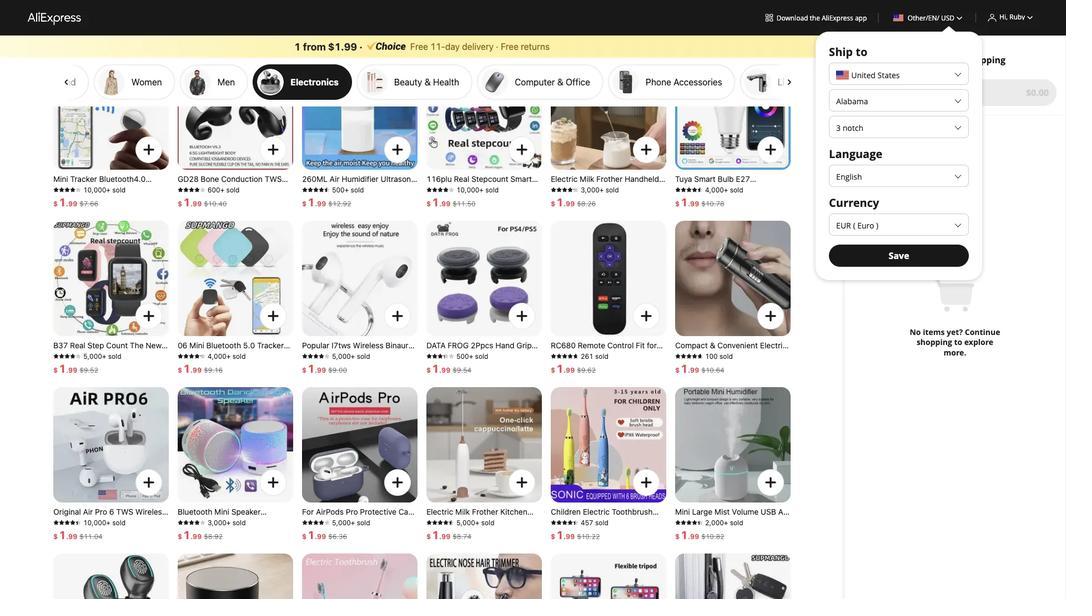 Task type: vqa. For each thing, say whether or not it's contained in the screenshot.


Task type: describe. For each thing, give the bounding box(es) containing it.
rk-
[[558, 361, 571, 371]]

$ for children electric toothbrush with replace brush heads kids cartoon toothbrush ultrasonic sonic electric toothbrush with 6 head
[[551, 533, 556, 541]]

261 sold
[[581, 353, 609, 361]]

240v
[[763, 195, 782, 204]]

aromatherapy inside "mini large mist volume usb air humidifier household small desktop intelligent car new aromatherapy machine"
[[676, 538, 726, 547]]

beater inside electric milk frother handheld mixer coffee foamer egg beater cappuccino stirrer mini portable blenders home kitchen whisk tool
[[551, 195, 575, 204]]

no
[[910, 327, 921, 338]]

home up the ship
[[814, 18, 837, 28]]

electronics
[[291, 77, 339, 87]]

usb inside '260ml air humidifier ultrasonic mini aromatherapy diffuser portable sprayer usb essential oil atomizer led lamp for home car'
[[364, 195, 380, 204]]

0 vertical spatial locator
[[77, 185, 104, 194]]

apple inside for airpods pro protective case silicone new solid color apple bluetooth headset soft case protective cover
[[392, 518, 412, 527]]

ultrasonic inside '260ml air humidifier ultrasonic mini aromatherapy diffuser portable sprayer usb essential oil atomizer led lamp for home car'
[[381, 175, 417, 184]]

usd
[[942, 13, 955, 22]]

sold for lt
[[596, 353, 609, 361]]

for up suitable
[[516, 195, 528, 204]]

$6.36
[[328, 533, 347, 541]]

for down rise
[[499, 381, 511, 391]]

$ for data frog 2ppcs hand grip extenders caps for ps4 ps5 xbox one gamepad thumb stick grips high/low rise covers accessories for ps4
[[427, 367, 431, 374]]

mini tracker bluetooth4.0 smart locator smart anti lost device locator mobile keys pet kids finder for apple
[[53, 175, 166, 214]]

0 vertical spatial toothbrush
[[612, 508, 653, 517]]

en
[[929, 13, 937, 22]]

count
[[106, 341, 128, 351]]

day
[[446, 41, 460, 52]]

explore
[[965, 337, 994, 348]]

$ 1 . 9 9 $10.82
[[676, 529, 725, 542]]

tracker inside mini tracker bluetooth4.0 smart locator smart anti lost device locator mobile keys pet kids finder for apple
[[70, 175, 97, 184]]

$ for mini large mist volume usb air humidifier household small desktop intelligent car new aromatherapy machine
[[676, 533, 680, 541]]

milk for coffee
[[580, 175, 595, 184]]

x
[[551, 361, 556, 371]]

5,000+ for i7tws
[[332, 353, 355, 361]]

finder for for
[[71, 205, 94, 214]]

gamepad
[[468, 361, 503, 371]]

for up gamepad
[[485, 351, 497, 361]]

usb inside "mini large mist volume usb air humidifier household small desktop intelligent car new aromatherapy machine"
[[761, 508, 777, 517]]

$ for 260ml air humidifier ultrasonic mini aromatherapy diffuser portable sprayer usb essential oil atomizer led lamp for home car
[[302, 200, 307, 208]]

$ 1 . 9 9 $10.40
[[178, 196, 227, 209]]

1 5- from the top
[[24, 18, 34, 28]]

2 rated from the top
[[52, 77, 76, 87]]

. for mini large mist volume usb air humidifier household small desktop intelligent car new aromatherapy machine
[[688, 533, 691, 541]]

mixer inside electric milk frother handheld mixer coffee foamer egg beater cappuccino stirrer mini portable blenders home kitchen whisk tool
[[551, 185, 571, 194]]

watch down the
[[128, 351, 151, 361]]

mini inside original air pro 6 tws wireless bluetooth earphones headphones mini earpone headset for xiaomi android apple iphone earbuds
[[101, 528, 116, 537]]

1  from the top
[[784, 18, 794, 28]]

new inside b37 real step count the new rechargeable smart watch men and women fitness watch phone connection is fully compati
[[146, 341, 162, 351]]

dropshipping
[[324, 371, 372, 381]]

 for compact & convenient electric razor for men - usb rechargeable, wet & dry, easy one-button use - perfect for home, car & travel!
[[762, 308, 780, 326]]

$ for 116plu real stepcount smart watch multi function step connected smart watch for men and women suitable for and android
[[427, 200, 431, 208]]

extenders
[[427, 351, 463, 361]]

$ for compact & convenient electric razor for men - usb rechargeable, wet & dry, easy one-button use - perfect for home, car & travel!
[[676, 367, 680, 374]]

men inside compact & convenient electric razor for men - usb rechargeable, wet & dry, easy one-button use - perfect for home, car & travel!
[[710, 351, 726, 361]]

usb inside bluetooth mini speaker wireless speaker colorful led tf card usb subwoofer portable mp3 music sound column for pc phone
[[208, 528, 224, 537]]

grips
[[447, 371, 466, 381]]

for up rechargeable,
[[698, 351, 708, 361]]

kids inside children electric toothbrush with replace brush heads kids cartoon toothbrush ultrasonic sonic electric toothbrush with 6 head
[[648, 518, 664, 527]]

10,000+ for pro
[[83, 519, 111, 527]]

1 vertical spatial ps4
[[513, 381, 528, 391]]

new inside "mini large mist volume usb air humidifier household small desktop intelligent car new aromatherapy machine"
[[760, 528, 776, 537]]

0 horizontal spatial to
[[856, 44, 868, 59]]

smart up alexa on the right top of the page
[[676, 205, 697, 214]]

home,
[[676, 381, 699, 391]]

cartoon
[[551, 528, 580, 537]]

1 vertical spatial case
[[388, 528, 406, 537]]

bone
[[201, 175, 219, 184]]

1 rated from the top
[[52, 18, 76, 28]]

step inside the 116plu real stepcount smart watch multi function step connected smart watch for men and women suitable for and android
[[504, 185, 521, 194]]

mixer inside electric milk frother kitchen drink foamer mixer stirrer coffee cappuccino creamer whisk frothy blend egg beater
[[477, 518, 496, 527]]

261
[[581, 353, 594, 361]]

delivery
[[462, 41, 494, 52]]

. for original air pro 6 tws wireless bluetooth earphones headphones mini earpone headset for xiaomi android apple iphone earbuds
[[66, 533, 68, 541]]

earpone
[[118, 528, 148, 537]]

men inside b37 real step count the new rechargeable smart watch men and women fitness watch phone connection is fully compati
[[153, 351, 168, 361]]

sold for bag
[[233, 353, 246, 361]]

$ for bluetooth mini speaker wireless speaker colorful led tf card usb subwoofer portable mp3 music sound column for pc phone
[[178, 533, 182, 541]]

 for popular i7tws wireless binaural bluetooth headset in ear earplugs i7 invisible mini one piece dropshipping
[[389, 308, 407, 326]]

10,000+ for stepcount
[[457, 186, 484, 194]]

portable inside bluetooth mini speaker wireless speaker colorful led tf card usb subwoofer portable mp3 music sound column for pc phone
[[178, 538, 208, 547]]

headset inside for airpods pro protective case silicone new solid color apple bluetooth headset soft case protective cover
[[339, 528, 369, 537]]

2 horizontal spatial and
[[444, 205, 459, 214]]

1 for 260ml air humidifier ultrasonic mini aromatherapy diffuser portable sprayer usb essential oil atomizer led lamp for home car
[[308, 196, 315, 209]]

$ for popular i7tws wireless binaural bluetooth headset in ear earplugs i7 invisible mini one piece dropshipping
[[302, 367, 307, 374]]

sold for earpone
[[112, 519, 126, 527]]

1 for mini tracker bluetooth4.0 smart locator smart anti lost device locator mobile keys pet kids finder for apple
[[59, 196, 66, 209]]

foamer inside electric milk frother handheld mixer coffee foamer egg beater cappuccino stirrer mini portable blenders home kitchen whisk tool
[[599, 185, 626, 194]]

mobile
[[109, 195, 133, 204]]

1 horizontal spatial accessories
[[674, 77, 723, 87]]

high/low
[[468, 371, 501, 381]]

watch down 116plu
[[427, 185, 449, 194]]

blenders
[[583, 205, 615, 214]]

english
[[837, 171, 862, 182]]

silicone
[[302, 518, 330, 527]]

drink
[[427, 518, 446, 527]]

1 improvement from the top
[[840, 18, 893, 28]]

pet inside 06 mini bluetooth 5.0 tracker antilost device round pet kids bag wallet tracking smart finder locator
[[261, 351, 273, 361]]

1 vertical spatial protective
[[302, 538, 339, 547]]

1 for electric milk frother handheld mixer coffee foamer egg beater cappuccino stirrer mini portable blenders home kitchen whisk tool
[[557, 196, 564, 209]]

antilost
[[178, 351, 207, 361]]

smart inside b37 real step count the new rechargeable smart watch men and women fitness watch phone connection is fully compati
[[105, 351, 126, 361]]

1 vertical spatial toothbrush
[[582, 528, 623, 537]]

mini inside mini tracker bluetooth4.0 smart locator smart anti lost device locator mobile keys pet kids finder for apple
[[53, 175, 68, 184]]

500+ sold for humidifier
[[332, 186, 364, 194]]

5,000+ sold for step
[[83, 353, 121, 361]]

smart down function
[[468, 195, 490, 204]]

pick
[[905, 54, 923, 66]]

rgbcw
[[714, 195, 743, 204]]

car inside "mini large mist volume usb air humidifier household small desktop intelligent car new aromatherapy machine"
[[745, 528, 758, 537]]

116plu
[[427, 175, 452, 184]]

 for tuya smart bulb e27 wifi/bluetooth dimmable led light bulb rgbcw 100-240v smart life app control support alexa google home
[[762, 141, 780, 159]]

for right suitable
[[521, 205, 533, 214]]

headphones inside gd28 bone conduction tws headphones bluetooth v5.3 ear clip lightweight business sports game headset with mic noise reduction
[[178, 185, 223, 194]]

ship to
[[829, 44, 868, 59]]

essential
[[382, 195, 414, 204]]

android inside the 116plu real stepcount smart watch multi function step connected smart watch for men and women suitable for and android
[[443, 215, 471, 224]]

one-
[[676, 371, 694, 381]]

 for gd28 bone conduction tws headphones bluetooth v5.3 ear clip lightweight business sports game headset with mic noise reduction
[[264, 141, 282, 159]]

column
[[178, 548, 205, 557]]

nahs
[[571, 361, 593, 371]]

0 vertical spatial 3
[[926, 54, 931, 66]]

free
[[948, 54, 966, 66]]

600+
[[208, 186, 225, 194]]

bluetooth inside the popular i7tws wireless binaural bluetooth headset in ear earplugs i7 invisible mini one piece dropshipping
[[302, 351, 337, 361]]

b37
[[53, 341, 68, 351]]

button
[[694, 371, 718, 381]]

invisible
[[345, 361, 374, 371]]

$7.66
[[80, 200, 98, 208]]

5.0
[[243, 341, 255, 351]]

alabama
[[837, 96, 869, 106]]

$0.00
[[1027, 87, 1049, 99]]

500+ for air
[[332, 186, 349, 194]]

egg inside electric milk frother handheld mixer coffee foamer egg beater cappuccino stirrer mini portable blenders home kitchen whisk tool
[[628, 185, 642, 194]]

air inside "mini large mist volume usb air humidifier household small desktop intelligent car new aromatherapy machine"
[[779, 508, 789, 517]]

0 horizontal spatial ·
[[360, 41, 363, 52]]

6 inside children electric toothbrush with replace brush heads kids cartoon toothbrush ultrasonic sonic electric toothbrush with 6 head
[[551, 548, 556, 557]]

1 horizontal spatial bulb
[[718, 175, 734, 184]]

lt
[[599, 351, 607, 361]]

1 5-star rated from the top
[[24, 18, 76, 28]]

car inside compact & convenient electric razor for men - usb rechargeable, wet & dry, easy one-button use - perfect for home, car & travel!
[[701, 381, 714, 391]]

. for 06 mini bluetooth 5.0 tracker antilost device round pet kids bag wallet tracking smart finder locator
[[191, 367, 193, 374]]

$ for tuya smart bulb e27 wifi/bluetooth dimmable led light bulb rgbcw 100-240v smart life app control support alexa google home
[[676, 200, 680, 208]]

original
[[53, 508, 81, 517]]

smart up '$ 1 . 9 9 $7.66'
[[53, 185, 75, 194]]

and inside b37 real step count the new rechargeable smart watch men and women fitness watch phone connection is fully compati
[[53, 361, 68, 371]]

states
[[878, 70, 900, 81]]

bluetooth inside for airpods pro protective case silicone new solid color apple bluetooth headset soft case protective cover
[[302, 528, 337, 537]]

6 inside original air pro 6 tws wireless bluetooth earphones headphones mini earpone headset for xiaomi android apple iphone earbuds
[[109, 508, 114, 517]]

sold for bluetooth
[[357, 519, 370, 527]]

convenient
[[718, 341, 758, 351]]

fully
[[130, 371, 147, 381]]

airpods
[[316, 508, 344, 517]]

1 vertical spatial speaker
[[210, 518, 240, 527]]

rc680 remote control fit for roku 1 2 3 4 lt se dvp sd hd x rk-nahs
[[551, 341, 662, 371]]

for left free
[[933, 54, 946, 66]]

grip
[[517, 341, 532, 351]]

1 horizontal spatial protective
[[360, 508, 397, 517]]

2 star from the top
[[34, 77, 50, 87]]

ultrasonic inside children electric toothbrush with replace brush heads kids cartoon toothbrush ultrasonic sonic electric toothbrush with 6 head
[[625, 528, 661, 537]]

. for compact & convenient electric razor for men - usb rechargeable, wet & dry, easy one-button use - perfect for home, car & travel!
[[688, 367, 691, 374]]

smart up mobile
[[106, 185, 128, 194]]

cappuccino for foamer
[[453, 528, 496, 537]]

v5.3
[[262, 185, 279, 194]]

 for electric milk frother kitchen drink foamer mixer stirrer coffee cappuccino creamer whisk frothy blend egg beater
[[513, 474, 531, 492]]

new inside for airpods pro protective case silicone new solid color apple bluetooth headset soft case protective cover
[[332, 518, 348, 527]]

humidifier inside '260ml air humidifier ultrasonic mini aromatherapy diffuser portable sprayer usb essential oil atomizer led lamp for home car'
[[342, 175, 379, 184]]

1 vertical spatial -
[[736, 371, 739, 381]]

accessories inside "data frog 2ppcs hand grip extenders caps for ps4 ps5 xbox one gamepad thumb stick grips high/low rise covers accessories for ps4"
[[454, 381, 497, 391]]

ear for binaural
[[380, 351, 391, 361]]

large
[[692, 508, 713, 517]]

aromatherapy inside '260ml air humidifier ultrasonic mini aromatherapy diffuser portable sprayer usb essential oil atomizer led lamp for home car'
[[319, 185, 370, 194]]

5,000+ for milk
[[457, 519, 480, 527]]

tws inside gd28 bone conduction tws headphones bluetooth v5.3 ear clip lightweight business sports game headset with mic noise reduction
[[265, 175, 282, 184]]

smart right 'stepcount'
[[511, 175, 532, 184]]

0 horizontal spatial -
[[728, 351, 731, 361]]

data
[[427, 341, 446, 351]]

led inside '260ml air humidifier ultrasonic mini aromatherapy diffuser portable sprayer usb essential oil atomizer led lamp for home car'
[[348, 205, 362, 214]]

$10.40
[[204, 200, 227, 208]]

other/ en / usd
[[908, 13, 955, 22]]

wallet
[[194, 361, 216, 371]]

mini inside electric milk frother handheld mixer coffee foamer egg beater cappuccino stirrer mini portable blenders home kitchen whisk tool
[[646, 195, 661, 204]]

. for children electric toothbrush with replace brush heads kids cartoon toothbrush ultrasonic sonic electric toothbrush with 6 head
[[564, 533, 566, 541]]

1 vertical spatial and
[[427, 215, 441, 224]]

whisk inside electric milk frother handheld mixer coffee foamer egg beater cappuccino stirrer mini portable blenders home kitchen whisk tool
[[580, 215, 602, 224]]

$ 1 . 9 9 $8.26
[[551, 196, 596, 209]]

women inside b37 real step count the new rechargeable smart watch men and women fitness watch phone connection is fully compati
[[70, 361, 97, 371]]

$ 1 . 9 9 $12.92
[[302, 196, 351, 209]]

sold for ultrasonic
[[596, 519, 609, 527]]

united
[[852, 70, 876, 81]]

$ for 06 mini bluetooth 5.0 tracker antilost device round pet kids bag wallet tracking smart finder locator
[[178, 367, 182, 374]]

2 improvement from the top
[[840, 77, 893, 87]]

5,000+ for real
[[83, 353, 106, 361]]

$ for rc680 remote control fit for roku 1 2 3 4 lt se dvp sd hd x rk-nahs
[[551, 367, 556, 374]]

1 for bluetooth mini speaker wireless speaker colorful led tf card usb subwoofer portable mp3 music sound column for pc phone
[[183, 529, 191, 542]]

b37 real step count the new rechargeable smart watch men and women fitness watch phone connection is fully compati
[[53, 341, 168, 391]]

for inside mini tracker bluetooth4.0 smart locator smart anti lost device locator mobile keys pet kids finder for apple
[[96, 205, 107, 214]]

0 vertical spatial women
[[131, 77, 162, 87]]

wireless inside bluetooth mini speaker wireless speaker colorful led tf card usb subwoofer portable mp3 music sound column for pc phone
[[178, 518, 208, 527]]

alexa
[[676, 215, 695, 224]]

0 vertical spatial speaker
[[231, 508, 261, 517]]

sold for and
[[108, 353, 121, 361]]

kitchen inside electric milk frother kitchen drink foamer mixer stirrer coffee cappuccino creamer whisk frothy blend egg beater
[[501, 508, 528, 517]]

bluetooth4.0
[[99, 175, 146, 184]]

$11.04
[[80, 533, 103, 541]]

mini inside the popular i7tws wireless binaural bluetooth headset in ear earplugs i7 invisible mini one piece dropshipping
[[376, 361, 391, 371]]

$9.00
[[328, 367, 347, 374]]

men inside the 116plu real stepcount smart watch multi function step connected smart watch for men and women suitable for and android
[[427, 205, 442, 214]]

sold for stirrer
[[606, 186, 619, 194]]

$ 1 . 9 9 $8.92
[[178, 529, 223, 542]]

remote
[[578, 341, 606, 351]]

 for bluetooth mini speaker wireless speaker colorful led tf card usb subwoofer portable mp3 music sound column for pc phone
[[264, 474, 282, 492]]

1 lights & home improvement from the top
[[778, 18, 893, 28]]

$ for for airpods pro protective case silicone new solid color apple bluetooth headset soft case protective cover
[[302, 533, 307, 541]]

$1.99
[[328, 41, 357, 52]]

4,000+ sold for bulb
[[706, 186, 744, 194]]

0 vertical spatial with
[[551, 518, 568, 527]]

260ml
[[302, 175, 328, 184]]

kids inside 06 mini bluetooth 5.0 tracker antilost device round pet kids bag wallet tracking smart finder locator
[[275, 351, 291, 361]]

android inside original air pro 6 tws wireless bluetooth earphones headphones mini earpone headset for xiaomi android apple iphone earbuds
[[126, 538, 154, 547]]

women inside the 116plu real stepcount smart watch multi function step connected smart watch for men and women suitable for and android
[[461, 205, 488, 214]]

google
[[697, 215, 723, 224]]

home inside electric milk frother handheld mixer coffee foamer egg beater cappuccino stirrer mini portable blenders home kitchen whisk tool
[[617, 205, 638, 214]]

egg inside electric milk frother kitchen drink foamer mixer stirrer coffee cappuccino creamer whisk frothy blend egg beater
[[498, 538, 512, 547]]

to inside no items yet? continue shopping to explore more.
[[955, 337, 963, 348]]

bluetooth inside 06 mini bluetooth 5.0 tracker antilost device round pet kids bag wallet tracking smart finder locator
[[206, 341, 241, 351]]

$10.22
[[577, 533, 600, 541]]

1 free from the left
[[411, 41, 428, 52]]

watch up the 'fully' at the bottom left of page
[[127, 361, 149, 371]]

cover
[[341, 538, 362, 547]]

$ 1 . 9 9 $10.64
[[676, 362, 725, 375]]

1 vertical spatial 3
[[837, 122, 841, 133]]

2 5-star rated from the top
[[24, 77, 76, 87]]

 for rc680 remote control fit for roku 1 2 3 4 lt se dvp sd hd x rk-nahs
[[638, 308, 656, 326]]

$12.92
[[328, 200, 351, 208]]

mini inside "mini large mist volume usb air humidifier household small desktop intelligent car new aromatherapy machine"
[[676, 508, 690, 517]]

1 horizontal spatial with
[[645, 538, 662, 547]]

real for b37
[[70, 341, 85, 351]]

electric up the '457 sold'
[[583, 508, 610, 517]]

phone accessories
[[646, 77, 723, 87]]

06 mini bluetooth 5.0 tracker antilost device round pet kids bag wallet tracking smart finder locator
[[178, 341, 291, 381]]

tuya
[[676, 175, 692, 184]]

sold for wet
[[720, 353, 733, 361]]

. for 116plu real stepcount smart watch multi function step connected smart watch for men and women suitable for and android
[[439, 200, 442, 208]]

humidifier inside "mini large mist volume usb air humidifier household small desktop intelligent car new aromatherapy machine"
[[676, 518, 713, 527]]

electric inside compact & convenient electric razor for men - usb rechargeable, wet & dry, easy one-button use - perfect for home, car & travel!
[[760, 341, 787, 351]]

smart inside 06 mini bluetooth 5.0 tracker antilost device round pet kids bag wallet tracking smart finder locator
[[251, 361, 272, 371]]

. for b37 real step count the new rechargeable smart watch men and women fitness watch phone connection is fully compati
[[66, 367, 68, 374]]

headphones inside original air pro 6 tws wireless bluetooth earphones headphones mini earpone headset for xiaomi android apple iphone earbuds
[[53, 528, 99, 537]]

bag
[[178, 361, 192, 371]]

headset inside gd28 bone conduction tws headphones bluetooth v5.3 ear clip lightweight business sports game headset with mic noise reduction
[[227, 205, 257, 214]]

electric milk frother handheld mixer coffee foamer egg beater cappuccino stirrer mini portable blenders home kitchen whisk tool
[[551, 175, 661, 224]]

sold for intelligent
[[730, 519, 744, 527]]

sold for subwoofer
[[233, 519, 246, 527]]

watch up suitable
[[492, 195, 514, 204]]

. for tuya smart bulb e27 wifi/bluetooth dimmable led light bulb rgbcw 100-240v smart life app control support alexa google home
[[688, 200, 691, 208]]

0 horizontal spatial bulb
[[696, 195, 712, 204]]

for inside original air pro 6 tws wireless bluetooth earphones headphones mini earpone headset for xiaomi android apple iphone earbuds
[[85, 538, 97, 547]]

atomizer
[[314, 205, 346, 214]]

easy
[[769, 361, 786, 371]]

air for original
[[83, 508, 93, 517]]

sold for creamer
[[481, 519, 495, 527]]

compact
[[676, 341, 708, 351]]

mini inside '260ml air humidifier ultrasonic mini aromatherapy diffuser portable sprayer usb essential oil atomizer led lamp for home car'
[[302, 185, 317, 194]]

beater inside electric milk frother kitchen drink foamer mixer stirrer coffee cappuccino creamer whisk frothy blend egg beater
[[514, 538, 538, 547]]

hi, ruby
[[1000, 12, 1025, 21]]

bluetooth inside gd28 bone conduction tws headphones bluetooth v5.3 ear clip lightweight business sports game headset with mic noise reduction
[[225, 185, 260, 194]]

100-
[[745, 195, 763, 204]]

electric inside electric milk frother kitchen drink foamer mixer stirrer coffee cappuccino creamer whisk frothy blend egg beater
[[427, 508, 454, 517]]



Task type: locate. For each thing, give the bounding box(es) containing it.
ultrasonic up 'diffuser'
[[381, 175, 417, 184]]

1 horizontal spatial phone
[[234, 548, 256, 557]]

 for 116plu real stepcount smart watch multi function step connected smart watch for men and women suitable for and android
[[513, 141, 531, 159]]

1 down popular
[[308, 362, 315, 375]]

5,000+ sold for pro
[[332, 519, 370, 527]]

500+ sold for 2ppcs
[[457, 353, 489, 361]]

machine
[[728, 538, 759, 547]]

1 vertical spatial egg
[[498, 538, 512, 547]]

$ inside $ 1 . 9 9 $9.52
[[53, 367, 58, 374]]

1 for gd28 bone conduction tws headphones bluetooth v5.3 ear clip lightweight business sports game headset with mic noise reduction
[[183, 196, 191, 209]]

0 horizontal spatial protective
[[302, 538, 339, 547]]

. for popular i7tws wireless binaural bluetooth headset in ear earplugs i7 invisible mini one piece dropshipping
[[315, 367, 317, 374]]

. up alexa on the right top of the page
[[688, 200, 691, 208]]

2  from the top
[[784, 77, 794, 87]]

 for 06 mini bluetooth 5.0 tracker antilost device round pet kids bag wallet tracking smart finder locator
[[264, 308, 282, 326]]

1 vertical spatial control
[[608, 341, 634, 351]]

earplugs
[[302, 361, 334, 371]]

. inside '$ 1 . 9 9 $9.54'
[[439, 367, 442, 374]]

11-
[[431, 41, 446, 52]]

10,000+ for bluetooth4.0
[[83, 186, 111, 194]]

$ left $10.82
[[676, 533, 680, 541]]

portable inside '260ml air humidifier ultrasonic mini aromatherapy diffuser portable sprayer usb essential oil atomizer led lamp for home car'
[[302, 195, 332, 204]]

ear right v5.3
[[281, 185, 293, 194]]

. left $7.66
[[66, 200, 68, 208]]

1 horizontal spatial 3,000+
[[581, 186, 604, 194]]

100
[[706, 353, 718, 361]]

1 vertical spatial women
[[461, 205, 488, 214]]

brush
[[600, 518, 621, 527]]

smart down round
[[251, 361, 272, 371]]

sports
[[178, 205, 201, 214]]

rated
[[52, 18, 76, 28], [52, 77, 76, 87]]

phone inside b37 real step count the new rechargeable smart watch men and women fitness watch phone connection is fully compati
[[53, 371, 76, 381]]

clip
[[178, 195, 192, 204]]

$10.82
[[702, 533, 725, 541]]

shopping
[[917, 337, 953, 348]]

ear inside the popular i7tws wireless binaural bluetooth headset in ear earplugs i7 invisible mini one piece dropshipping
[[380, 351, 391, 361]]

. for mini tracker bluetooth4.0 smart locator smart anti lost device locator mobile keys pet kids finder for apple
[[66, 200, 68, 208]]

light
[[676, 195, 694, 204]]

$ 1 . 9 9 $6.36
[[302, 529, 347, 542]]

egg
[[628, 185, 642, 194], [498, 538, 512, 547]]

mini
[[53, 175, 68, 184], [302, 185, 317, 194], [646, 195, 661, 204], [189, 341, 204, 351], [376, 361, 391, 371], [215, 508, 229, 517], [676, 508, 690, 517], [101, 528, 116, 537]]

0 horizontal spatial step
[[88, 341, 104, 351]]

5,000+ sold for wireless
[[332, 353, 370, 361]]

1 horizontal spatial milk
[[580, 175, 595, 184]]

kitchen up creamer at the bottom of the page
[[501, 508, 528, 517]]

pet inside mini tracker bluetooth4.0 smart locator smart anti lost device locator mobile keys pet kids finder for apple
[[154, 195, 166, 204]]

home inside '260ml air humidifier ultrasonic mini aromatherapy diffuser portable sprayer usb essential oil atomizer led lamp for home car'
[[302, 215, 323, 224]]

bluetooth up tracking
[[206, 341, 241, 351]]

$ inside the $ 1 . 9 9 $9.00
[[302, 367, 307, 374]]

0 horizontal spatial egg
[[498, 538, 512, 547]]

pro up earphones
[[95, 508, 107, 517]]

 for electric milk frother handheld mixer coffee foamer egg beater cappuccino stirrer mini portable blenders home kitchen whisk tool
[[638, 141, 656, 159]]

0 vertical spatial tws
[[265, 175, 282, 184]]

1 vertical spatial humidifier
[[676, 518, 713, 527]]

usb down convenient
[[734, 351, 749, 361]]

0 horizontal spatial android
[[126, 538, 154, 547]]

1 for tuya smart bulb e27 wifi/bluetooth dimmable led light bulb rgbcw 100-240v smart life app control support alexa google home
[[681, 196, 688, 209]]

 for children electric toothbrush with replace brush heads kids cartoon toothbrush ultrasonic sonic electric toothbrush with 6 head
[[638, 474, 656, 492]]

1 vertical spatial phone
[[53, 371, 76, 381]]

1 horizontal spatial tws
[[265, 175, 282, 184]]

cappuccino up "blenders"
[[577, 195, 620, 204]]

0 horizontal spatial kitchen
[[501, 508, 528, 517]]

2 horizontal spatial new
[[760, 528, 776, 537]]

. inside $ 1 . 9 9 $10.82
[[688, 533, 691, 541]]

$8.26
[[577, 200, 596, 208]]

$ left rk-
[[551, 367, 556, 374]]

electric up $ 1 . 9 9 $8.26
[[551, 175, 578, 184]]

2 horizontal spatial air
[[779, 508, 789, 517]]

1 lights from the top
[[778, 18, 803, 28]]

tws up earphones
[[116, 508, 133, 517]]

4,000+ for bulb
[[706, 186, 728, 194]]

tws inside original air pro 6 tws wireless bluetooth earphones headphones mini earpone headset for xiaomi android apple iphone earbuds
[[116, 508, 133, 517]]

home up alabama
[[814, 77, 837, 87]]

4,000+ sold for bluetooth
[[208, 353, 246, 361]]

coffee up $8.26
[[573, 185, 597, 194]]

0 vertical spatial 
[[784, 18, 794, 28]]

kids right heads
[[648, 518, 664, 527]]

$ inside "$ 1 . 9 9 $10.78"
[[676, 200, 680, 208]]

the
[[130, 341, 144, 351]]

electric milk frother kitchen drink foamer mixer stirrer coffee cappuccino creamer whisk frothy blend egg beater
[[427, 508, 538, 547]]

$ up the noise
[[178, 200, 182, 208]]

1 vertical spatial new
[[332, 518, 348, 527]]

bluetooth inside original air pro 6 tws wireless bluetooth earphones headphones mini earpone headset for xiaomi android apple iphone earbuds
[[53, 518, 88, 527]]

2 5- from the top
[[24, 77, 34, 87]]

sd
[[638, 351, 649, 361]]

app
[[714, 205, 729, 214]]

500+
[[332, 186, 349, 194], [457, 353, 473, 361]]

1 horizontal spatial whisk
[[580, 215, 602, 224]]

headset inside the popular i7tws wireless binaural bluetooth headset in ear earplugs i7 invisible mini one piece dropshipping
[[339, 351, 369, 361]]

1 for children electric toothbrush with replace brush heads kids cartoon toothbrush ultrasonic sonic electric toothbrush with 6 head
[[557, 529, 564, 542]]

apple inside mini tracker bluetooth4.0 smart locator smart anti lost device locator mobile keys pet kids finder for apple
[[110, 205, 130, 214]]

1 inside rc680 remote control fit for roku 1 2 3 4 lt se dvp sd hd x rk-nahs
[[571, 351, 576, 361]]

10,000+ sold for locator
[[83, 186, 126, 194]]

euro
[[858, 220, 875, 231]]

0 vertical spatial protective
[[360, 508, 397, 517]]

116plu real stepcount smart watch multi function step connected smart watch for men and women suitable for and android
[[427, 175, 533, 224]]

wireless up in
[[353, 341, 384, 351]]

$ inside $ 1 . 9 9 $8.26
[[551, 200, 556, 208]]

reduction
[[200, 215, 237, 224]]

10,000+ sold for mini
[[83, 519, 126, 527]]

stirrer inside electric milk frother handheld mixer coffee foamer egg beater cappuccino stirrer mini portable blenders home kitchen whisk tool
[[622, 195, 644, 204]]

1 horizontal spatial women
[[131, 77, 162, 87]]

kids inside mini tracker bluetooth4.0 smart locator smart anti lost device locator mobile keys pet kids finder for apple
[[53, 205, 69, 214]]

ear inside gd28 bone conduction tws headphones bluetooth v5.3 ear clip lightweight business sports game headset with mic noise reduction
[[281, 185, 293, 194]]

colorful
[[242, 518, 270, 527]]

2 lights from the top
[[778, 77, 803, 87]]

3,000+ sold for speaker
[[208, 519, 246, 527]]

sold for xbox
[[475, 353, 489, 361]]

600+ sold
[[208, 186, 240, 194]]

5,000+ sold
[[83, 353, 121, 361], [332, 353, 370, 361], [332, 519, 370, 527], [457, 519, 495, 527]]

$ inside '$ 1 . 9 9 $10.22'
[[551, 533, 556, 541]]

0 horizontal spatial and
[[53, 361, 68, 371]]

color
[[370, 518, 390, 527]]

sold up earpone
[[112, 519, 126, 527]]

portable up column at the bottom left of the page
[[178, 538, 208, 547]]

2 vertical spatial led
[[272, 518, 287, 527]]

1 horizontal spatial real
[[454, 175, 470, 184]]

0 vertical spatial ultrasonic
[[381, 175, 417, 184]]

4,000+ for bluetooth
[[208, 353, 231, 361]]

heads
[[623, 518, 646, 527]]

$ for b37 real step count the new rechargeable smart watch men and women fitness watch phone connection is fully compati
[[53, 367, 58, 374]]

3,000+ sold up $8.26
[[581, 186, 619, 194]]

$
[[53, 200, 58, 208], [178, 200, 182, 208], [302, 200, 307, 208], [427, 200, 431, 208], [551, 200, 556, 208], [676, 200, 680, 208], [53, 367, 58, 374], [178, 367, 182, 374], [302, 367, 307, 374], [427, 367, 431, 374], [551, 367, 556, 374], [676, 367, 680, 374], [53, 533, 58, 541], [178, 533, 182, 541], [302, 533, 307, 541], [427, 533, 431, 541], [551, 533, 556, 541], [676, 533, 680, 541]]

1 horizontal spatial aromatherapy
[[676, 538, 726, 547]]

. down extenders at the left
[[439, 367, 442, 374]]

united states
[[852, 70, 900, 81]]

1 vertical spatial foamer
[[448, 518, 475, 527]]

milk inside electric milk frother handheld mixer coffee foamer egg beater cappuccino stirrer mini portable blenders home kitchen whisk tool
[[580, 175, 595, 184]]

$ for electric milk frother kitchen drink foamer mixer stirrer coffee cappuccino creamer whisk frothy blend egg beater
[[427, 533, 431, 541]]

1 vertical spatial locator
[[80, 195, 107, 204]]

0 vertical spatial rated
[[52, 18, 76, 28]]

for inside bluetooth mini speaker wireless speaker colorful led tf card usb subwoofer portable mp3 music sound column for pc phone
[[207, 548, 219, 557]]

whisk inside electric milk frother kitchen drink foamer mixer stirrer coffee cappuccino creamer whisk frothy blend egg beater
[[427, 538, 449, 547]]

0 vertical spatial pet
[[154, 195, 166, 204]]

soft
[[371, 528, 386, 537]]

original air pro 6 tws wireless bluetooth earphones headphones mini earpone headset for xiaomi android apple iphone earbuds
[[53, 508, 166, 557]]

for airpods pro protective case silicone new solid color apple bluetooth headset soft case protective cover
[[302, 508, 417, 547]]

1 vertical spatial 4,000+ sold
[[208, 353, 246, 361]]

. inside '$ 1 . 9 9 $10.22'
[[564, 533, 566, 541]]

1 left from
[[294, 41, 301, 52]]

rechargeable
[[53, 351, 102, 361]]

$ inside the $ 1 . 9 9 $8.92
[[178, 533, 182, 541]]

1 vertical spatial pet
[[261, 351, 273, 361]]

2ppcs
[[471, 341, 494, 351]]

1 star from the top
[[34, 18, 50, 28]]

returns
[[521, 41, 550, 52]]

0 vertical spatial bulb
[[718, 175, 734, 184]]

. inside $ 1 . 9 9 $10.40
[[191, 200, 193, 208]]

locator down wallet
[[202, 371, 230, 381]]

led for bluetooth mini speaker wireless speaker colorful led tf card usb subwoofer portable mp3 music sound column for pc phone
[[272, 518, 287, 527]]

bluetooth
[[225, 185, 260, 194], [206, 341, 241, 351], [302, 351, 337, 361], [178, 508, 212, 517], [53, 518, 88, 527], [302, 528, 337, 537]]

bulb left e27
[[718, 175, 734, 184]]

tws
[[265, 175, 282, 184], [116, 508, 133, 517]]

1 horizontal spatial cappuccino
[[577, 195, 620, 204]]

 for data frog 2ppcs hand grip extenders caps for ps4 ps5 xbox one gamepad thumb stick grips high/low rise covers accessories for ps4
[[513, 308, 531, 326]]

1 horizontal spatial pro
[[346, 508, 358, 517]]

for inside rc680 remote control fit for roku 1 2 3 4 lt se dvp sd hd x rk-nahs
[[647, 341, 657, 351]]

0 horizontal spatial finder
[[71, 205, 94, 214]]

car up machine
[[745, 528, 758, 537]]

1 vertical spatial cappuccino
[[453, 528, 496, 537]]

pro for protective
[[346, 508, 358, 517]]

1 for for airpods pro protective case silicone new solid color apple bluetooth headset soft case protective cover
[[308, 529, 315, 542]]

1 horizontal spatial finder
[[178, 371, 200, 381]]

ear for tws
[[281, 185, 293, 194]]

milk up $8.74
[[456, 508, 470, 517]]

air right original
[[83, 508, 93, 517]]

1 for popular i7tws wireless binaural bluetooth headset in ear earplugs i7 invisible mini one piece dropshipping
[[308, 362, 315, 375]]

 for 260ml air humidifier ultrasonic mini aromatherapy diffuser portable sprayer usb essential oil atomizer led lamp for home car
[[389, 141, 407, 159]]

1 horizontal spatial ear
[[380, 351, 391, 361]]

0 horizontal spatial phone
[[53, 371, 76, 381]]

3,000+ for mini
[[208, 519, 231, 527]]

. for electric milk frother handheld mixer coffee foamer egg beater cappuccino stirrer mini portable blenders home kitchen whisk tool
[[564, 200, 566, 208]]

sold up tracking
[[233, 353, 246, 361]]

1 horizontal spatial and
[[427, 215, 441, 224]]

1 vertical spatial led
[[348, 205, 362, 214]]

milk for foamer
[[456, 508, 470, 517]]

card
[[189, 528, 206, 537]]

1 for b37 real step count the new rechargeable smart watch men and women fitness watch phone connection is fully compati
[[59, 362, 66, 375]]

1 vertical spatial kids
[[275, 351, 291, 361]]

2 pro from the left
[[346, 508, 358, 517]]

sold for mobile
[[112, 186, 126, 194]]

2 horizontal spatial 3
[[926, 54, 931, 66]]

1 vertical spatial 500+ sold
[[457, 353, 489, 361]]

1 for data frog 2ppcs hand grip extenders caps for ps4 ps5 xbox one gamepad thumb stick grips high/low rise covers accessories for ps4
[[432, 362, 439, 375]]

sold up subwoofer
[[233, 519, 246, 527]]

smart up wifi/bluetooth
[[695, 175, 716, 184]]

led down sprayer
[[348, 205, 362, 214]]

1 horizontal spatial 3,000+ sold
[[581, 186, 619, 194]]

$ down antilost
[[178, 367, 182, 374]]

new down small
[[760, 528, 776, 537]]

0 vertical spatial phone
[[646, 77, 672, 87]]

real up multi
[[454, 175, 470, 184]]

pro inside for airpods pro protective case silicone new solid color apple bluetooth headset soft case protective cover
[[346, 508, 358, 517]]

. for rc680 remote control fit for roku 1 2 3 4 lt se dvp sd hd x rk-nahs
[[564, 367, 566, 374]]

$ inside $ 1 . 9 9 $10.40
[[178, 200, 182, 208]]

mic
[[276, 205, 289, 214]]

tracker right 5.0
[[257, 341, 284, 351]]

$ for original air pro 6 tws wireless bluetooth earphones headphones mini earpone headset for xiaomi android apple iphone earbuds
[[53, 533, 58, 541]]

locator inside 06 mini bluetooth 5.0 tracker antilost device round pet kids bag wallet tracking smart finder locator
[[202, 371, 230, 381]]

. right tf
[[191, 533, 193, 541]]

$9.54
[[453, 367, 472, 374]]

locator up $7.66
[[77, 185, 104, 194]]

for down easy
[[770, 371, 780, 381]]

step inside b37 real step count the new rechargeable smart watch men and women fitness watch phone connection is fully compati
[[88, 341, 104, 351]]

1 vertical spatial mixer
[[477, 518, 496, 527]]

mini up $8.92
[[215, 508, 229, 517]]

2 free from the left
[[501, 41, 519, 52]]

air inside '260ml air humidifier ultrasonic mini aromatherapy diffuser portable sprayer usb essential oil atomizer led lamp for home car'
[[330, 175, 340, 184]]

3 inside rc680 remote control fit for roku 1 2 3 4 lt se dvp sd hd x rk-nahs
[[585, 351, 590, 361]]

android
[[443, 215, 471, 224], [126, 538, 154, 547]]

0 vertical spatial stirrer
[[622, 195, 644, 204]]

2 vertical spatial phone
[[234, 548, 256, 557]]

electric down 457
[[573, 538, 600, 547]]

led inside bluetooth mini speaker wireless speaker colorful led tf card usb subwoofer portable mp3 music sound column for pc phone
[[272, 518, 287, 527]]

women
[[131, 77, 162, 87], [461, 205, 488, 214], [70, 361, 97, 371]]

1 vertical spatial 3,000+
[[208, 519, 231, 527]]

air
[[330, 175, 340, 184], [83, 508, 93, 517], [779, 508, 789, 517]]

2 vertical spatial toothbrush
[[602, 538, 643, 547]]

finder
[[71, 205, 94, 214], [178, 371, 200, 381]]

hi,
[[1000, 12, 1008, 21]]

headphones down original
[[53, 528, 99, 537]]

tws up v5.3
[[265, 175, 282, 184]]

earphones
[[90, 518, 128, 527]]

1 vertical spatial whisk
[[427, 538, 449, 547]]

pc
[[221, 548, 232, 557]]

1 horizontal spatial ·
[[496, 41, 499, 52]]

to left the "explore"
[[955, 337, 963, 348]]

1 horizontal spatial step
[[504, 185, 521, 194]]

. left $8.26
[[564, 200, 566, 208]]

sold for watch
[[486, 186, 499, 194]]

500+ for frog
[[457, 353, 473, 361]]

1 for electric milk frother kitchen drink foamer mixer stirrer coffee cappuccino creamer whisk frothy blend egg beater
[[432, 529, 439, 542]]

children electric toothbrush with replace brush heads kids cartoon toothbrush ultrasonic sonic electric toothbrush with 6 head
[[551, 508, 664, 557]]

sold up invisible
[[357, 353, 370, 361]]

xbox
[[427, 361, 448, 371]]

0 horizontal spatial 3,000+
[[208, 519, 231, 527]]

1 horizontal spatial humidifier
[[676, 518, 713, 527]]

finder for locator
[[178, 371, 200, 381]]

led for tuya smart bulb e27 wifi/bluetooth dimmable led light bulb rgbcw 100-240v smart life app control support alexa google home
[[768, 185, 783, 194]]

1 for original air pro 6 tws wireless bluetooth earphones headphones mini earpone headset for xiaomi android apple iphone earbuds
[[59, 529, 66, 542]]

$ left $8.26
[[551, 200, 556, 208]]

 for for airpods pro protective case silicone new solid color apple bluetooth headset soft case protective cover
[[389, 474, 407, 492]]

1 down drink on the left of page
[[432, 529, 439, 542]]

no items yet? continue shopping to explore more.
[[910, 327, 1001, 358]]

. left $10.82
[[688, 533, 691, 541]]

0 vertical spatial whisk
[[580, 215, 602, 224]]

1 vertical spatial milk
[[456, 508, 470, 517]]

457 sold
[[581, 519, 609, 527]]

0 vertical spatial case
[[399, 508, 417, 517]]

iphone
[[76, 548, 101, 557]]

0 vertical spatial frother
[[597, 175, 623, 184]]

usb inside compact & convenient electric razor for men - usb rechargeable, wet & dry, easy one-button use - perfect for home, car & travel!
[[734, 351, 749, 361]]

· right $1.99
[[360, 41, 363, 52]]

$ inside the $ 1 . 9 9 $8.74
[[427, 533, 431, 541]]

500+ sold down 2ppcs
[[457, 353, 489, 361]]

for inside for airpods pro protective case silicone new solid color apple bluetooth headset soft case protective cover
[[302, 508, 314, 517]]

electric inside electric milk frother handheld mixer coffee foamer egg beater cappuccino stirrer mini portable blenders home kitchen whisk tool
[[551, 175, 578, 184]]

1 up the head
[[557, 529, 564, 542]]

0 vertical spatial car
[[326, 215, 338, 224]]

air right the 260ml
[[330, 175, 340, 184]]

2  from the top
[[62, 77, 72, 87]]

kids left $7.66
[[53, 205, 69, 214]]

$ inside $ 1 . 9 9 $9.16
[[178, 367, 182, 374]]

1  from the top
[[62, 18, 72, 28]]

protective down "silicone"
[[302, 538, 339, 547]]

0 horizontal spatial 500+
[[332, 186, 349, 194]]

foamer inside electric milk frother kitchen drink foamer mixer stirrer coffee cappuccino creamer whisk frothy blend egg beater
[[448, 518, 475, 527]]

. inside the $ 1 . 9 9 $8.74
[[439, 533, 442, 541]]

$ for gd28 bone conduction tws headphones bluetooth v5.3 ear clip lightweight business sports game headset with mic noise reduction
[[178, 200, 182, 208]]

sold for essential
[[351, 186, 364, 194]]

sold
[[112, 186, 126, 194], [226, 186, 240, 194], [351, 186, 364, 194], [486, 186, 499, 194], [606, 186, 619, 194], [730, 186, 744, 194], [108, 353, 121, 361], [233, 353, 246, 361], [357, 353, 370, 361], [475, 353, 489, 361], [596, 353, 609, 361], [720, 353, 733, 361], [112, 519, 126, 527], [233, 519, 246, 527], [357, 519, 370, 527], [481, 519, 495, 527], [596, 519, 609, 527], [730, 519, 744, 527]]

coffee inside electric milk frother kitchen drink foamer mixer stirrer coffee cappuccino creamer whisk frothy blend egg beater
[[427, 528, 451, 537]]

for inside '260ml air humidifier ultrasonic mini aromatherapy diffuser portable sprayer usb essential oil atomizer led lamp for home car'
[[386, 205, 396, 214]]

$ right mic on the left of page
[[302, 200, 307, 208]]

phone inside bluetooth mini speaker wireless speaker colorful led tf card usb subwoofer portable mp3 music sound column for pc phone
[[234, 548, 256, 557]]

5,000+ for airpods
[[332, 519, 355, 527]]

$ left $7.66
[[53, 200, 58, 208]]

mini large mist volume usb air humidifier household small desktop intelligent car new aromatherapy machine
[[676, 508, 789, 547]]

mini down the 260ml
[[302, 185, 317, 194]]

finder inside mini tracker bluetooth4.0 smart locator smart anti lost device locator mobile keys pet kids finder for apple
[[71, 205, 94, 214]]

2 vertical spatial portable
[[178, 538, 208, 547]]

1 for compact & convenient electric razor for men - usb rechargeable, wet & dry, easy one-button use - perfect for home, car & travel!
[[681, 362, 688, 375]]

0 horizontal spatial pet
[[154, 195, 166, 204]]

1 pro from the left
[[95, 508, 107, 517]]

0 horizontal spatial milk
[[456, 508, 470, 517]]

1 for 116plu real stepcount smart watch multi function step connected smart watch for men and women suitable for and android
[[432, 196, 439, 209]]

. inside the $ 1 . 9 9 $8.92
[[191, 533, 193, 541]]

1 for 06 mini bluetooth 5.0 tracker antilost device round pet kids bag wallet tracking smart finder locator
[[183, 362, 191, 375]]

pro for 6
[[95, 508, 107, 517]]

device inside 06 mini bluetooth 5.0 tracker antilost device round pet kids bag wallet tracking smart finder locator
[[209, 351, 234, 361]]

0 vertical spatial real
[[454, 175, 470, 184]]

sold for invisible
[[357, 353, 370, 361]]

headset inside original air pro 6 tws wireless bluetooth earphones headphones mini earpone headset for xiaomi android apple iphone earbuds
[[53, 538, 83, 547]]

coffee down drink on the left of page
[[427, 528, 451, 537]]

0 vertical spatial ps4
[[499, 351, 513, 361]]

control inside tuya smart bulb e27 wifi/bluetooth dimmable led light bulb rgbcw 100-240v smart life app control support alexa google home
[[731, 205, 757, 214]]

0 vertical spatial 4,000+ sold
[[706, 186, 744, 194]]

conduction
[[221, 175, 263, 184]]

$ down popular
[[302, 367, 307, 374]]

stick
[[427, 371, 445, 381]]

tool
[[604, 215, 619, 224]]

improvement up the ship to at the right top
[[840, 18, 893, 28]]

1 vertical spatial 5-
[[24, 77, 34, 87]]

. for for airpods pro protective case silicone new solid color apple bluetooth headset soft case protective cover
[[315, 533, 317, 541]]

real
[[454, 175, 470, 184], [70, 341, 85, 351]]

5,000+ sold up fitness
[[83, 353, 121, 361]]

apple right color
[[392, 518, 412, 527]]

sold for business
[[226, 186, 240, 194]]

apple inside original air pro 6 tws wireless bluetooth earphones headphones mini earpone headset for xiaomi android apple iphone earbuds
[[53, 548, 74, 557]]

frother for mixer
[[472, 508, 498, 517]]

tracker up '$ 1 . 9 9 $7.66'
[[70, 175, 97, 184]]

toothbrush down the '457 sold'
[[582, 528, 623, 537]]

air right volume
[[779, 508, 789, 517]]

$ inside $ 1 . 9 9 $9.62
[[551, 367, 556, 374]]

sold up "blenders"
[[606, 186, 619, 194]]

4,000+ sold
[[706, 186, 744, 194], [208, 353, 246, 361]]

5,000+ sold for frother
[[457, 519, 495, 527]]

mixer
[[551, 185, 571, 194], [477, 518, 496, 527]]

cappuccino inside electric milk frother handheld mixer coffee foamer egg beater cappuccino stirrer mini portable blenders home kitchen whisk tool
[[577, 195, 620, 204]]

3,000+ for milk
[[581, 186, 604, 194]]

10,000+ sold down 'stepcount'
[[457, 186, 499, 194]]

suitable
[[490, 205, 519, 214]]

1 for rc680 remote control fit for roku 1 2 3 4 lt se dvp sd hd x rk-nahs
[[557, 362, 564, 375]]

is
[[121, 371, 128, 381]]

home inside tuya smart bulb e27 wifi/bluetooth dimmable led light bulb rgbcw 100-240v smart life app control support alexa google home
[[725, 215, 746, 224]]

2 vertical spatial apple
[[53, 548, 74, 557]]

1 vertical spatial car
[[701, 381, 714, 391]]

continue
[[965, 327, 1001, 338]]

for up "silicone"
[[302, 508, 314, 517]]

sold left se
[[596, 353, 609, 361]]

mini inside bluetooth mini speaker wireless speaker colorful led tf card usb subwoofer portable mp3 music sound column for pc phone
[[215, 508, 229, 517]]

apple
[[110, 205, 130, 214], [392, 518, 412, 527], [53, 548, 74, 557]]

$ inside "$ 1 . 9 9 $12.92"
[[302, 200, 307, 208]]

 for mini tracker bluetooth4.0 smart locator smart anti lost device locator mobile keys pet kids finder for apple
[[140, 141, 158, 159]]

1 vertical spatial wireless
[[136, 508, 166, 517]]

1 down 116plu
[[432, 196, 439, 209]]

3 left 4
[[585, 351, 590, 361]]

coffee inside electric milk frother handheld mixer coffee foamer egg beater cappuccino stirrer mini portable blenders home kitchen whisk tool
[[573, 185, 597, 194]]

head
[[558, 548, 577, 557]]

1 horizontal spatial beater
[[551, 195, 575, 204]]

. inside $ 1 . 9 9 $9.62
[[564, 367, 566, 374]]

0 vertical spatial lights
[[778, 18, 803, 28]]

1 vertical spatial step
[[88, 341, 104, 351]]

car inside '260ml air humidifier ultrasonic mini aromatherapy diffuser portable sprayer usb essential oil atomizer led lamp for home car'
[[326, 215, 338, 224]]

lights & home improvement up alabama
[[778, 77, 893, 87]]

control inside rc680 remote control fit for roku 1 2 3 4 lt se dvp sd hd x rk-nahs
[[608, 341, 634, 351]]

. for bluetooth mini speaker wireless speaker colorful led tf card usb subwoofer portable mp3 music sound column for pc phone
[[191, 533, 193, 541]]

headphones
[[178, 185, 223, 194], [53, 528, 99, 537]]

electric
[[551, 175, 578, 184], [760, 341, 787, 351], [427, 508, 454, 517], [583, 508, 610, 517], [573, 538, 600, 547]]

device inside mini tracker bluetooth4.0 smart locator smart anti lost device locator mobile keys pet kids finder for apple
[[53, 195, 78, 204]]

0 horizontal spatial women
[[70, 361, 97, 371]]

mini up '$ 1 . 9 9 $7.66'
[[53, 175, 68, 184]]

1 vertical spatial star
[[34, 77, 50, 87]]

0 horizontal spatial portable
[[178, 538, 208, 547]]

home up the tool
[[617, 205, 638, 214]]

free left the returns at top
[[501, 41, 519, 52]]

cappuccino
[[577, 195, 620, 204], [453, 528, 496, 537]]

0 horizontal spatial with
[[551, 518, 568, 527]]

$8.92
[[204, 533, 223, 541]]

wireless inside the popular i7tws wireless binaural bluetooth headset in ear earplugs i7 invisible mini one piece dropshipping
[[353, 341, 384, 351]]

0 horizontal spatial 6
[[109, 508, 114, 517]]

portable inside electric milk frother handheld mixer coffee foamer egg beater cappuccino stirrer mini portable blenders home kitchen whisk tool
[[551, 205, 581, 214]]

hand
[[496, 341, 515, 351]]

frother inside electric milk frother kitchen drink foamer mixer stirrer coffee cappuccino creamer whisk frothy blend egg beater
[[472, 508, 498, 517]]

beauty & health
[[394, 77, 459, 87]]

led inside tuya smart bulb e27 wifi/bluetooth dimmable led light bulb rgbcw 100-240v smart life app control support alexa google home
[[768, 185, 783, 194]]

. for 260ml air humidifier ultrasonic mini aromatherapy diffuser portable sprayer usb essential oil atomizer led lamp for home car
[[315, 200, 317, 208]]

sold up fitness
[[108, 353, 121, 361]]

speaker up colorful at the left bottom of page
[[231, 508, 261, 517]]

$ for mini tracker bluetooth4.0 smart locator smart anti lost device locator mobile keys pet kids finder for apple
[[53, 200, 58, 208]]

1 horizontal spatial -
[[736, 371, 739, 381]]

wireless
[[353, 341, 384, 351], [136, 508, 166, 517], [178, 518, 208, 527]]

bluetooth inside bluetooth mini speaker wireless speaker colorful led tf card usb subwoofer portable mp3 music sound column for pc phone
[[178, 508, 212, 517]]

locator left mobile
[[80, 195, 107, 204]]

$ 1 . 9 9 $11.04
[[53, 529, 103, 542]]

cappuccino inside electric milk frother kitchen drink foamer mixer stirrer coffee cappuccino creamer whisk frothy blend egg beater
[[453, 528, 496, 537]]

popular i7tws wireless binaural bluetooth headset in ear earplugs i7 invisible mini one piece dropshipping
[[302, 341, 415, 381]]

stirrer down the handheld
[[622, 195, 644, 204]]

4,000+ up $10.78
[[706, 186, 728, 194]]

1 for mini large mist volume usb air humidifier household small desktop intelligent car new aromatherapy machine
[[681, 529, 688, 542]]

for up hd
[[647, 341, 657, 351]]

real for 116plu
[[454, 175, 470, 184]]

 for original air pro 6 tws wireless bluetooth earphones headphones mini earpone headset for xiaomi android apple iphone earbuds
[[140, 474, 158, 492]]

1 horizontal spatial apple
[[110, 205, 130, 214]]

. left $11.04
[[66, 533, 68, 541]]

ultrasonic down heads
[[625, 528, 661, 537]]

 for mini large mist volume usb air humidifier household small desktop intelligent car new aromatherapy machine
[[762, 474, 780, 492]]

bluetooth down original
[[53, 518, 88, 527]]

0 vertical spatial portable
[[302, 195, 332, 204]]

milk inside electric milk frother kitchen drink foamer mixer stirrer coffee cappuccino creamer whisk frothy blend egg beater
[[456, 508, 470, 517]]

1 horizontal spatial 4,000+
[[706, 186, 728, 194]]

sold up "wet"
[[720, 353, 733, 361]]

aliexpress
[[822, 13, 854, 22]]

0 vertical spatial android
[[443, 215, 471, 224]]

$9.16
[[204, 367, 223, 374]]

1 vertical spatial with
[[645, 538, 662, 547]]

0 horizontal spatial whisk
[[427, 538, 449, 547]]

air for 260ml
[[330, 175, 340, 184]]

lamp
[[364, 205, 384, 214]]

0 horizontal spatial ultrasonic
[[381, 175, 417, 184]]

computer
[[515, 77, 555, 87]]

$10.64
[[702, 367, 725, 374]]

bluetooth down "silicone"
[[302, 528, 337, 537]]

0 horizontal spatial 4,000+ sold
[[208, 353, 246, 361]]

 for b37 real step count the new rechargeable smart watch men and women fitness watch phone connection is fully compati
[[140, 308, 158, 326]]

0 vertical spatial milk
[[580, 175, 595, 184]]

5,000+ sold up $8.74
[[457, 519, 495, 527]]

kitchen inside electric milk frother handheld mixer coffee foamer egg beater cappuccino stirrer mini portable blenders home kitchen whisk tool
[[551, 215, 578, 224]]

whisk down drink on the left of page
[[427, 538, 449, 547]]

eur
[[837, 220, 851, 231]]

pro inside original air pro 6 tws wireless bluetooth earphones headphones mini earpone headset for xiaomi android apple iphone earbuds
[[95, 508, 107, 517]]

egg down the handheld
[[628, 185, 642, 194]]

stirrer inside electric milk frother kitchen drink foamer mixer stirrer coffee cappuccino creamer whisk frothy blend egg beater
[[498, 518, 521, 527]]

2 lights & home improvement from the top
[[778, 77, 893, 87]]

sold for 100-
[[730, 186, 744, 194]]

0 horizontal spatial pro
[[95, 508, 107, 517]]

usb up lamp
[[364, 195, 380, 204]]

6 up earphones
[[109, 508, 114, 517]]

$ inside '$ 1 . 9 9 $7.66'
[[53, 200, 58, 208]]

frothy
[[451, 538, 474, 547]]

0 horizontal spatial accessories
[[454, 381, 497, 391]]



